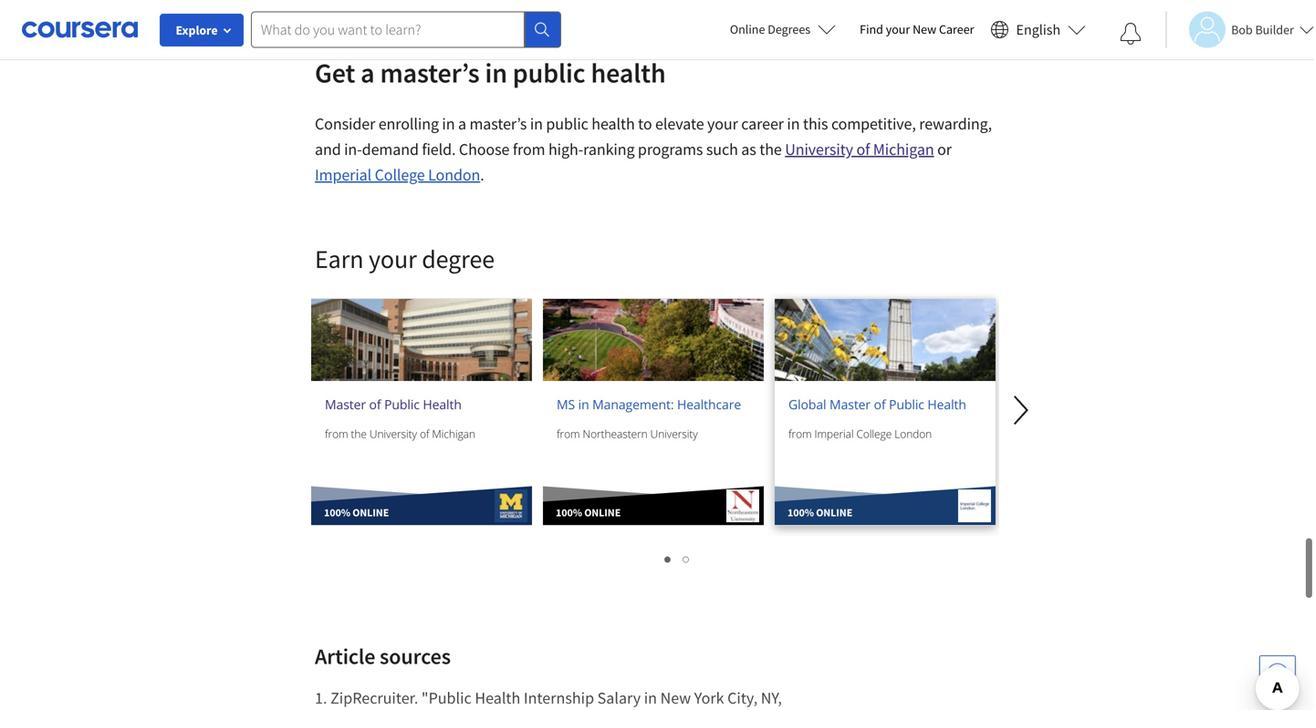 Task type: locate. For each thing, give the bounding box(es) containing it.
1 .
[[315, 689, 330, 709]]

new left career
[[913, 21, 937, 37]]

1 inside list item
[[315, 689, 323, 709]]

1 horizontal spatial university
[[650, 427, 698, 442]]

of inside "university of michigan or imperial college london ."
[[856, 139, 870, 160]]

.
[[480, 165, 484, 185], [323, 689, 327, 709]]

0 vertical spatial 1
[[665, 548, 674, 571]]

0 vertical spatial your
[[886, 21, 910, 37]]

2 100% from the left
[[556, 506, 582, 520]]

health left 'internship'
[[475, 689, 520, 709]]

online down from imperial college london
[[816, 506, 853, 520]]

online for in
[[584, 506, 621, 520]]

in
[[485, 56, 507, 90], [442, 114, 455, 134], [530, 114, 543, 134], [787, 114, 800, 134], [578, 396, 589, 413], [644, 689, 657, 709]]

1 horizontal spatial michigan
[[873, 139, 934, 160]]

1 vertical spatial a
[[458, 114, 466, 134]]

in down get a master's in public health
[[530, 114, 543, 134]]

internship
[[524, 689, 594, 709]]

the
[[759, 139, 782, 160], [351, 427, 367, 442]]

1 horizontal spatial online
[[584, 506, 621, 520]]

1 horizontal spatial 1
[[665, 548, 674, 571]]

health
[[423, 396, 462, 413], [928, 396, 966, 413], [475, 689, 520, 709]]

0 horizontal spatial public
[[384, 396, 420, 413]]

3 100% from the left
[[788, 506, 814, 520]]

1 horizontal spatial imperial
[[815, 427, 854, 442]]

new left "york"
[[660, 689, 691, 709]]

0 horizontal spatial college
[[375, 165, 425, 185]]

3 online from the left
[[816, 506, 853, 520]]

college
[[375, 165, 425, 185], [856, 427, 892, 442]]

online down from the university of michigan
[[352, 506, 389, 520]]

100% for master
[[324, 506, 350, 520]]

from down global
[[788, 427, 812, 442]]

health
[[591, 56, 666, 90], [592, 114, 635, 134]]

100% online down from imperial college london
[[788, 506, 853, 520]]

list item
[[315, 684, 999, 711]]

your right find
[[886, 21, 910, 37]]

a right get
[[361, 56, 375, 90]]

global master of public health link
[[788, 395, 982, 414]]

1 vertical spatial public
[[546, 114, 588, 134]]

the down master of public health
[[351, 427, 367, 442]]

0 horizontal spatial the
[[351, 427, 367, 442]]

university of michigan image
[[495, 490, 527, 523]]

public inside consider enrolling in a master's in public health to elevate your career in this competitive, rewarding, and in-demand field. choose from high-ranking programs such as the
[[546, 114, 588, 134]]

public inside "link"
[[889, 396, 924, 413]]

northeastern university image
[[543, 299, 764, 381], [726, 490, 759, 523]]

consider enrolling in a master's in public health to elevate your career in this competitive, rewarding, and in-demand field. choose from high-ranking programs such as the
[[315, 114, 992, 160]]

0 vertical spatial .
[[480, 165, 484, 185]]

english
[[1016, 21, 1061, 39]]

1 horizontal spatial new
[[913, 21, 937, 37]]

0 horizontal spatial michigan
[[432, 427, 475, 442]]

master of public health
[[325, 396, 462, 413]]

london
[[428, 165, 480, 185], [895, 427, 932, 442]]

article
[[315, 643, 375, 671]]

1 vertical spatial michigan
[[432, 427, 475, 442]]

of
[[856, 139, 870, 160], [369, 396, 381, 413], [874, 396, 886, 413], [420, 427, 429, 442]]

2 button
[[678, 546, 696, 573]]

1 master from the left
[[325, 396, 366, 413]]

in right ms
[[578, 396, 589, 413]]

public for master of public health
[[384, 396, 420, 413]]

health inside consider enrolling in a master's in public health to elevate your career in this competitive, rewarding, and in-demand field. choose from high-ranking programs such as the
[[592, 114, 635, 134]]

100% online for of
[[324, 506, 389, 520]]

1 vertical spatial the
[[351, 427, 367, 442]]

university down master of public health
[[370, 427, 417, 442]]

of down competitive,
[[856, 139, 870, 160]]

public up from imperial college london
[[889, 396, 924, 413]]

"
[[422, 689, 429, 709]]

explore button
[[160, 14, 244, 47]]

master up from the university of michigan
[[325, 396, 366, 413]]

builder
[[1255, 21, 1294, 38]]

michigan inside "university of michigan or imperial college london ."
[[873, 139, 934, 160]]

from left the high-
[[513, 139, 545, 160]]

michigan down competitive,
[[873, 139, 934, 160]]

master's up enrolling
[[380, 56, 480, 90]]

1 horizontal spatial 100% online
[[556, 506, 621, 520]]

university down ms in management: healthcare link
[[650, 427, 698, 442]]

imperial inside earn your degree carousel element
[[815, 427, 854, 442]]

in-
[[344, 139, 362, 160]]

0 horizontal spatial university
[[370, 427, 417, 442]]

new
[[913, 21, 937, 37], [660, 689, 691, 709]]

. down article
[[323, 689, 327, 709]]

2 horizontal spatial health
[[928, 396, 966, 413]]

health up ranking
[[592, 114, 635, 134]]

ms
[[557, 396, 575, 413]]

1 horizontal spatial your
[[886, 21, 910, 37]]

ziprecruiter. " public health internship salary in new york city, ny
[[330, 689, 778, 709]]

find your new career
[[860, 21, 974, 37]]

master's inside consider enrolling in a master's in public health to elevate your career in this competitive, rewarding, and in-demand field. choose from high-ranking programs such as the
[[470, 114, 527, 134]]

100% online
[[324, 506, 389, 520], [556, 506, 621, 520], [788, 506, 853, 520]]

1 vertical spatial london
[[895, 427, 932, 442]]

healthcare
[[677, 396, 741, 413]]

master inside master of public health link
[[325, 396, 366, 413]]

health up from the university of michigan
[[423, 396, 462, 413]]

1 horizontal spatial 100%
[[556, 506, 582, 520]]

2 100% online from the left
[[556, 506, 621, 520]]

0 vertical spatial imperial
[[315, 165, 372, 185]]

0 vertical spatial a
[[361, 56, 375, 90]]

1 vertical spatial imperial
[[815, 427, 854, 442]]

michigan down master of public health link
[[432, 427, 475, 442]]

global master of public health
[[788, 396, 966, 413]]

online
[[352, 506, 389, 520], [584, 506, 621, 520], [816, 506, 853, 520]]

university down this
[[785, 139, 853, 160]]

1 horizontal spatial .
[[480, 165, 484, 185]]

imperial
[[315, 165, 372, 185], [815, 427, 854, 442]]

What do you want to learn? text field
[[251, 11, 525, 48]]

of up from the university of michigan
[[369, 396, 381, 413]]

imperial college london link
[[315, 165, 480, 185]]

. down "choose"
[[480, 165, 484, 185]]

help center image
[[1267, 663, 1289, 685]]

health for ziprecruiter. " public health internship salary in new york city, ny
[[475, 689, 520, 709]]

online for master
[[816, 506, 853, 520]]

0 vertical spatial london
[[428, 165, 480, 185]]

100% online for master
[[788, 506, 853, 520]]

list containing 1
[[315, 546, 999, 573]]

from the university of michigan
[[325, 427, 475, 442]]

health left the next slide image
[[928, 396, 966, 413]]

list item containing 1
[[315, 684, 999, 711]]

london down global master of public health "link"
[[895, 427, 932, 442]]

list
[[315, 546, 999, 573]]

1 100% online from the left
[[324, 506, 389, 520]]

ny
[[761, 689, 778, 709]]

0 horizontal spatial imperial
[[315, 165, 372, 185]]

100% for global
[[788, 506, 814, 520]]

college down demand
[[375, 165, 425, 185]]

university inside "university of michigan or imperial college london ."
[[785, 139, 853, 160]]

from imperial college london
[[788, 427, 932, 442]]

1 horizontal spatial public
[[429, 689, 472, 709]]

1
[[665, 548, 674, 571], [315, 689, 323, 709]]

0 horizontal spatial online
[[352, 506, 389, 520]]

0 horizontal spatial 100%
[[324, 506, 350, 520]]

3 100% online from the left
[[788, 506, 853, 520]]

get a master's in public health
[[315, 56, 666, 90]]

0 horizontal spatial your
[[707, 114, 738, 134]]

london down field.
[[428, 165, 480, 185]]

1 left 2 button
[[665, 548, 674, 571]]

master up from imperial college london
[[830, 396, 871, 413]]

a inside consider enrolling in a master's in public health to elevate your career in this competitive, rewarding, and in-demand field. choose from high-ranking programs such as the
[[458, 114, 466, 134]]

from down ms
[[557, 427, 580, 442]]

online
[[730, 21, 765, 37]]

online for of
[[352, 506, 389, 520]]

1 horizontal spatial london
[[895, 427, 932, 442]]

2 horizontal spatial university
[[785, 139, 853, 160]]

0 horizontal spatial master
[[325, 396, 366, 413]]

1 vertical spatial your
[[707, 114, 738, 134]]

2 horizontal spatial 100% online
[[788, 506, 853, 520]]

as
[[741, 139, 756, 160]]

0 horizontal spatial .
[[323, 689, 327, 709]]

the inside earn your degree carousel element
[[351, 427, 367, 442]]

master's
[[380, 56, 480, 90], [470, 114, 527, 134]]

imperial down global
[[815, 427, 854, 442]]

public
[[384, 396, 420, 413], [889, 396, 924, 413], [429, 689, 472, 709]]

of up from imperial college london
[[874, 396, 886, 413]]

demand
[[362, 139, 419, 160]]

ziprecruiter.
[[330, 689, 418, 709]]

1 horizontal spatial master
[[830, 396, 871, 413]]

from inside consider enrolling in a master's in public health to elevate your career in this competitive, rewarding, and in-demand field. choose from high-ranking programs such as the
[[513, 139, 545, 160]]

0 vertical spatial college
[[375, 165, 425, 185]]

the inside consider enrolling in a master's in public health to elevate your career in this competitive, rewarding, and in-demand field. choose from high-ranking programs such as the
[[759, 139, 782, 160]]

2 online from the left
[[584, 506, 621, 520]]

1 horizontal spatial the
[[759, 139, 782, 160]]

your
[[886, 21, 910, 37], [707, 114, 738, 134]]

1 horizontal spatial health
[[475, 689, 520, 709]]

in left this
[[787, 114, 800, 134]]

1 online from the left
[[352, 506, 389, 520]]

100% for ms
[[556, 506, 582, 520]]

health inside "link"
[[928, 396, 966, 413]]

london inside earn your degree carousel element
[[895, 427, 932, 442]]

1 inside 'button'
[[665, 548, 674, 571]]

2 horizontal spatial 100%
[[788, 506, 814, 520]]

global
[[788, 396, 826, 413]]

the right as
[[759, 139, 782, 160]]

100%
[[324, 506, 350, 520], [556, 506, 582, 520], [788, 506, 814, 520]]

2 horizontal spatial public
[[889, 396, 924, 413]]

management:
[[592, 396, 674, 413]]

public down sources
[[429, 689, 472, 709]]

0 horizontal spatial 1
[[315, 689, 323, 709]]

elevate
[[655, 114, 704, 134]]

0 horizontal spatial 100% online
[[324, 506, 389, 520]]

ms in management: healthcare
[[557, 396, 741, 413]]

0 horizontal spatial new
[[660, 689, 691, 709]]

enrolling
[[378, 114, 439, 134]]

0 horizontal spatial health
[[423, 396, 462, 413]]

a up "choose"
[[458, 114, 466, 134]]

explore
[[176, 22, 218, 38]]

0 vertical spatial michigan
[[873, 139, 934, 160]]

college down global master of public health on the bottom of page
[[856, 427, 892, 442]]

2 horizontal spatial online
[[816, 506, 853, 520]]

1 down article
[[315, 689, 323, 709]]

michigan
[[873, 139, 934, 160], [432, 427, 475, 442]]

your up "such"
[[707, 114, 738, 134]]

1 100% from the left
[[324, 506, 350, 520]]

public up from the university of michigan
[[384, 396, 420, 413]]

university for from the university of michigan
[[370, 427, 417, 442]]

1 vertical spatial 1
[[315, 689, 323, 709]]

from
[[513, 139, 545, 160], [325, 427, 348, 442], [557, 427, 580, 442], [788, 427, 812, 442]]

1 vertical spatial health
[[592, 114, 635, 134]]

1 vertical spatial college
[[856, 427, 892, 442]]

1 vertical spatial northeastern university image
[[726, 490, 759, 523]]

master
[[325, 396, 366, 413], [830, 396, 871, 413]]

1 horizontal spatial a
[[458, 114, 466, 134]]

competitive,
[[831, 114, 916, 134]]

1 horizontal spatial college
[[856, 427, 892, 442]]

0 horizontal spatial london
[[428, 165, 480, 185]]

100% online down from the university of michigan
[[324, 506, 389, 520]]

degrees
[[768, 21, 811, 37]]

0 vertical spatial the
[[759, 139, 782, 160]]

2 master from the left
[[830, 396, 871, 413]]

from down master of public health
[[325, 427, 348, 442]]

health up the to
[[591, 56, 666, 90]]

your inside consider enrolling in a master's in public health to elevate your career in this competitive, rewarding, and in-demand field. choose from high-ranking programs such as the
[[707, 114, 738, 134]]

university
[[785, 139, 853, 160], [370, 427, 417, 442], [650, 427, 698, 442]]

1 vertical spatial master's
[[470, 114, 527, 134]]

imperial down in-
[[315, 165, 372, 185]]

in right salary
[[644, 689, 657, 709]]

1 vertical spatial .
[[323, 689, 327, 709]]

online down northeastern in the left of the page
[[584, 506, 621, 520]]

100% online right university of michigan icon
[[556, 506, 621, 520]]

a
[[361, 56, 375, 90], [458, 114, 466, 134]]

0 horizontal spatial a
[[361, 56, 375, 90]]

earn
[[315, 243, 364, 275]]

None search field
[[251, 11, 561, 48]]

master's up "choose"
[[470, 114, 527, 134]]

public
[[513, 56, 585, 90], [546, 114, 588, 134]]

list inside earn your degree carousel element
[[315, 546, 999, 573]]



Task type: describe. For each thing, give the bounding box(es) containing it.
in inside earn your degree carousel element
[[578, 396, 589, 413]]

earn your degree carousel element
[[222, 188, 1233, 582]]

york
[[694, 689, 724, 709]]

online degrees
[[730, 21, 811, 37]]

college inside "university of michigan or imperial college london ."
[[375, 165, 425, 185]]

. inside "university of michigan or imperial college london ."
[[480, 165, 484, 185]]

,
[[330, 689, 964, 711]]

to
[[638, 114, 652, 134]]

university of michigan image
[[311, 299, 532, 381]]

high-
[[548, 139, 583, 160]]

health for master of public health
[[423, 396, 462, 413]]

london inside "university of michigan or imperial college london ."
[[428, 165, 480, 185]]

from for from the university of michigan
[[325, 427, 348, 442]]

such
[[706, 139, 738, 160]]

degree
[[422, 243, 495, 275]]

and
[[315, 139, 341, 160]]

michigan inside earn your degree carousel element
[[432, 427, 475, 442]]

master of public health link
[[325, 395, 518, 414]]

earn your degree
[[315, 243, 495, 275]]

in up field.
[[442, 114, 455, 134]]

college inside earn your degree carousel element
[[856, 427, 892, 442]]

programs
[[638, 139, 703, 160]]

100% online for in
[[556, 506, 621, 520]]

english button
[[983, 0, 1093, 59]]

in inside list item
[[644, 689, 657, 709]]

choose
[[459, 139, 510, 160]]

sources
[[380, 643, 451, 671]]

field.
[[422, 139, 456, 160]]

city,
[[727, 689, 758, 709]]

consider
[[315, 114, 375, 134]]

from for from imperial college london
[[788, 427, 812, 442]]

next slide image
[[999, 389, 1043, 433]]

bob builder
[[1231, 21, 1294, 38]]

1 for 1 .
[[315, 689, 323, 709]]

from northeastern university
[[557, 427, 698, 442]]

ranking
[[583, 139, 635, 160]]

1 button
[[659, 546, 678, 573]]

bob
[[1231, 21, 1253, 38]]

0 vertical spatial master's
[[380, 56, 480, 90]]

university of michigan or imperial college london .
[[315, 139, 952, 185]]

imperial college london image
[[958, 490, 991, 523]]

coursera image
[[22, 15, 138, 44]]

or
[[937, 139, 952, 160]]

salary
[[597, 689, 641, 709]]

university for from northeastern university
[[650, 427, 698, 442]]

public for ziprecruiter. " public health internship salary in new york city, ny
[[429, 689, 472, 709]]

your
[[369, 243, 417, 275]]

find your new career link
[[851, 18, 983, 41]]

show notifications image
[[1120, 23, 1142, 45]]

of down master of public health link
[[420, 427, 429, 442]]

rewarding,
[[919, 114, 992, 134]]

0 vertical spatial new
[[913, 21, 937, 37]]

this
[[803, 114, 828, 134]]

in up "choose"
[[485, 56, 507, 90]]

get
[[315, 56, 355, 90]]

career
[[939, 21, 974, 37]]

find
[[860, 21, 883, 37]]

university of michigan link
[[785, 139, 934, 160]]

master inside global master of public health "link"
[[830, 396, 871, 413]]

of inside "link"
[[874, 396, 886, 413]]

0 vertical spatial public
[[513, 56, 585, 90]]

1 vertical spatial new
[[660, 689, 691, 709]]

online degrees button
[[715, 9, 851, 49]]

0 vertical spatial health
[[591, 56, 666, 90]]

imperial college london image
[[775, 299, 996, 381]]

public health internship salary in new york city, ny link
[[429, 689, 778, 709]]

career
[[741, 114, 784, 134]]

bob builder button
[[1166, 11, 1314, 48]]

northeastern
[[583, 427, 648, 442]]

article sources
[[315, 643, 451, 671]]

ms in management: healthcare link
[[557, 395, 750, 414]]

1 for 1
[[665, 548, 674, 571]]

imperial inside "university of michigan or imperial college london ."
[[315, 165, 372, 185]]

0 vertical spatial northeastern university image
[[543, 299, 764, 381]]

2
[[683, 548, 692, 571]]

from for from northeastern university
[[557, 427, 580, 442]]



Task type: vqa. For each thing, say whether or not it's contained in the screenshot.
Scale,
no



